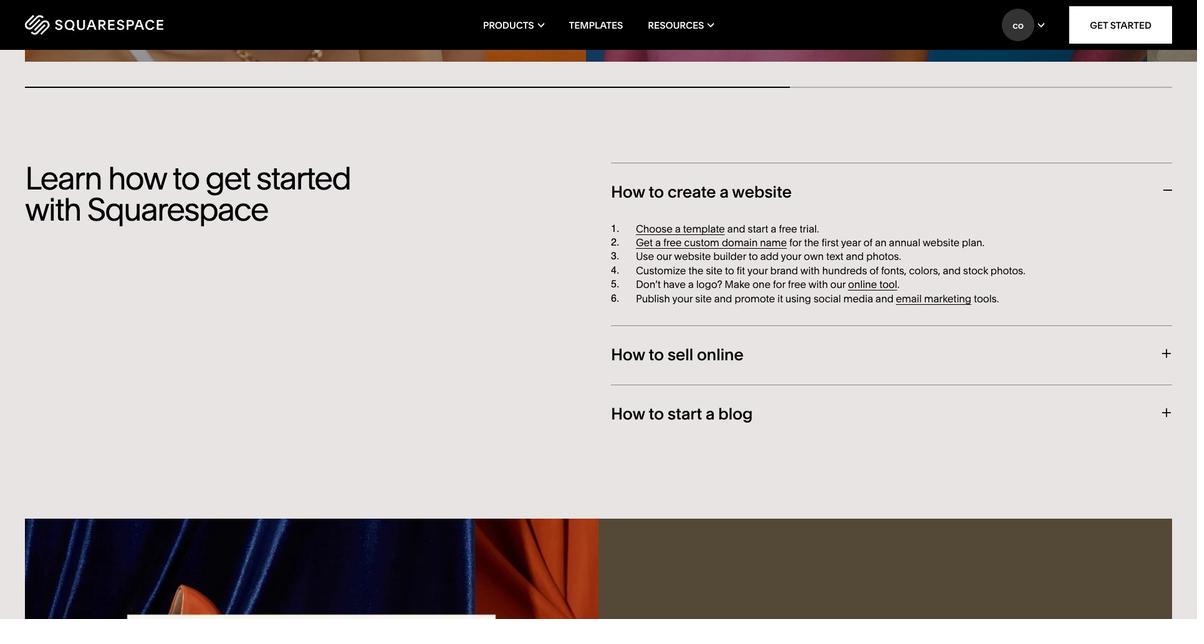 Task type: locate. For each thing, give the bounding box(es) containing it.
a woman with brown hair using an old camera in front of a grey wall, wearing an olive shirt. image
[[1147, 0, 1197, 61]]



Task type: describe. For each thing, give the bounding box(es) containing it.
a woman with dark hair and unique jewelry in front of an orange background. image
[[25, 0, 586, 61]]

a shirtless person doing yoga with closed eyes, bathed in pinkish light against a blue background. image
[[586, 0, 1147, 61]]

orange stiletto shoes on orange and blue fabric, with an off-white portfolio website displaying dark text. image
[[25, 519, 599, 619]]



Task type: vqa. For each thing, say whether or not it's contained in the screenshot.
Learn
no



